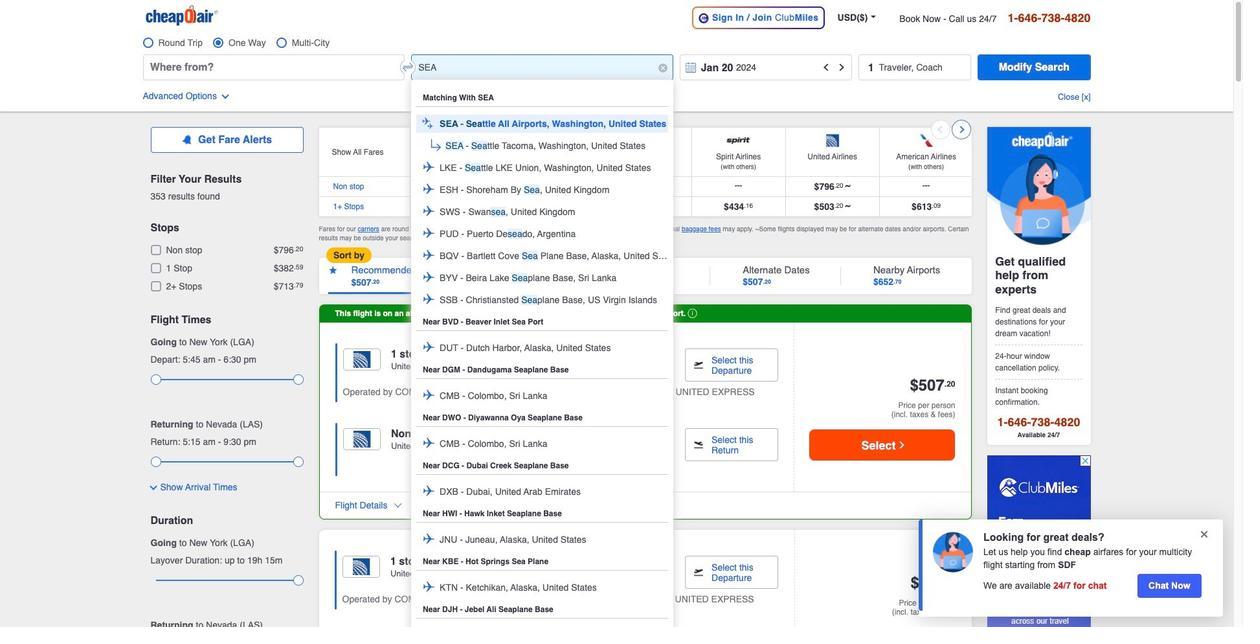 Task type: describe. For each thing, give the bounding box(es) containing it.
departure date: saturday, january 20 at, 2:45pm. depart from: louisville sdf element for united airlines non stop, travel time 4h 17m element to the top
[[486, 348, 542, 372]]

1 vertical spatial united airlines image
[[343, 428, 381, 450]]

2 airlines - spirit airlines logo image from the left
[[725, 132, 753, 149]]

going to new york (lga) element
[[151, 337, 303, 348]]

duration element
[[151, 515, 303, 527]]

stops filter element
[[151, 222, 303, 235]]

traveler element
[[859, 54, 972, 80]]

cross_icon image
[[1198, 528, 1211, 541]]

2 vertical spatial united airlines image
[[342, 556, 380, 578]]

0 vertical spatial united airlines non stop, travel time 4h 17m element
[[343, 348, 460, 382]]

Where to? SEA field
[[411, 54, 673, 80]]

departure date: friday, january 26 at, 5:05pm. depart from: newark liberty ewr element
[[486, 428, 542, 471]]

Selected 1 traveler with Coach Class field
[[859, 54, 972, 80]]

2 airlines - united airlines logo image from the left
[[818, 132, 847, 149]]

airlines - frontier airlines logo image
[[537, 132, 565, 149]]

united airlines non stop, travel time 5h 52m element
[[343, 428, 472, 471]]

stops filters-list element
[[151, 245, 303, 293]]

agent_icon image
[[933, 531, 974, 572]]



Task type: vqa. For each thing, say whether or not it's contained in the screenshot.
6th srt airline image from left
no



Task type: locate. For each thing, give the bounding box(es) containing it.
returning to nevada (las) element
[[151, 419, 303, 430]]

Departure Date text field
[[680, 54, 852, 80]]

flight timesfilter element
[[151, 314, 303, 327]]

departure date: saturday, january 20 at, 2:45pm. depart from: louisville sdf element for the bottommost united airlines non stop, travel time 4h 17m element
[[486, 556, 542, 580]]

1 airlines - united airlines logo image from the left
[[443, 132, 471, 149]]

united airlines non stop, travel time 4h 17m element
[[343, 348, 460, 382], [342, 556, 460, 589]]

filter your results353results found element
[[151, 174, 303, 186]]

0 horizontal spatial airlines - united airlines logo image
[[443, 132, 471, 149]]

Where from?  field
[[143, 54, 405, 80]]

0 horizontal spatial airlines - spirit airlines logo image
[[631, 132, 659, 149]]

airlines - american airlines logo image
[[912, 132, 941, 149]]

1 horizontal spatial airlines - spirit airlines logo image
[[725, 132, 753, 149]]

None button
[[978, 54, 1091, 80]]

1 horizontal spatial airlines - united airlines logo image
[[818, 132, 847, 149]]

clubmilelogo image
[[698, 12, 710, 24]]

1 vertical spatial united airlines non stop, travel time 4h 17m element
[[342, 556, 460, 589]]

airlines - spirit airlines logo image
[[631, 132, 659, 149], [725, 132, 753, 149]]

0 vertical spatial departure date: saturday, january 20 at, 2:45pm. depart from: louisville sdf element
[[486, 348, 542, 372]]

airlines - united airlines logo image
[[443, 132, 471, 149], [818, 132, 847, 149]]

0 vertical spatial united airlines image
[[343, 348, 381, 371]]

advertisement element
[[987, 456, 1091, 627]]

departure date: saturday, january 20 at, 2:45pm. depart from: louisville sdf element
[[486, 348, 542, 372], [486, 556, 542, 580]]

united airlines image
[[343, 348, 381, 371], [343, 428, 381, 450], [342, 556, 380, 578]]

1 vertical spatial departure date: saturday, january 20 at, 2:45pm. depart from: louisville sdf element
[[486, 556, 542, 580]]

1 airlines - spirit airlines logo image from the left
[[631, 132, 659, 149]]



